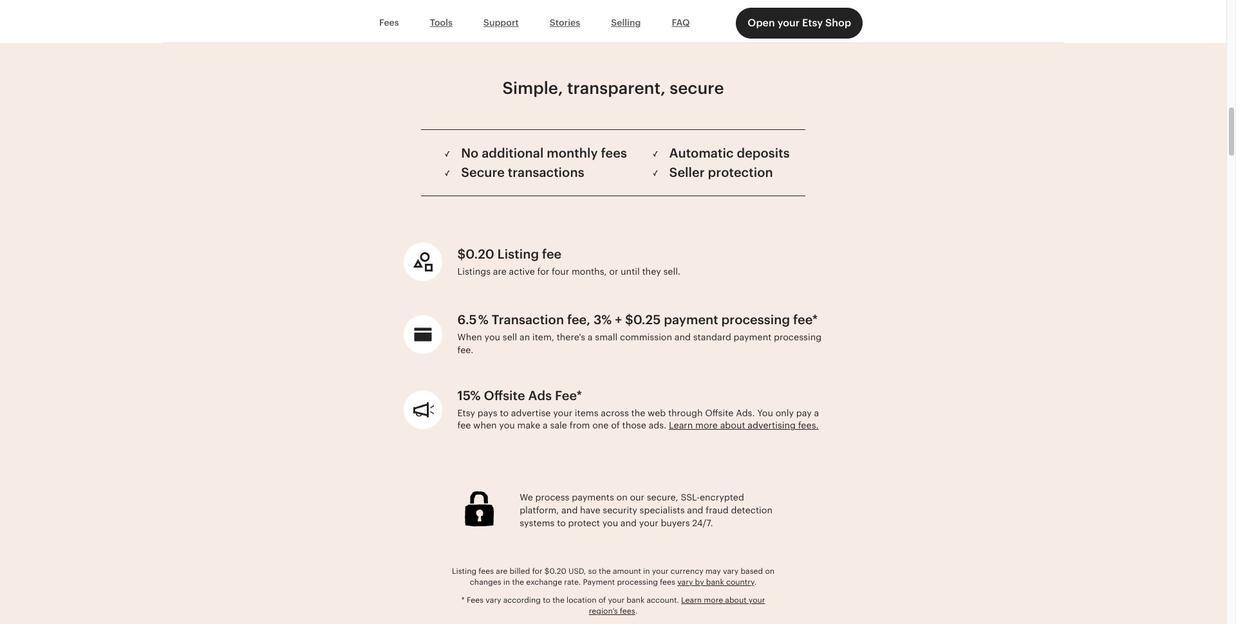 Task type: describe. For each thing, give the bounding box(es) containing it.
*
[[462, 597, 465, 606]]

item,
[[533, 333, 555, 343]]

and up protect
[[562, 506, 578, 516]]

6.5 % transaction fee,                         3% + $0.25 payment processing fee* when you sell an item, there's a small commission and standard payment processing fee.
[[458, 313, 822, 356]]

transparent,
[[567, 79, 666, 98]]

$0.25
[[625, 313, 661, 328]]

1 horizontal spatial payment
[[734, 333, 772, 343]]

there's
[[557, 333, 586, 343]]

and inside '6.5 % transaction fee,                         3% + $0.25 payment processing fee* when you sell an item, there's a small commission and standard payment processing fee.'
[[675, 333, 691, 343]]

small
[[595, 333, 618, 343]]

fees up changes
[[479, 567, 494, 576]]

your inside we process payments on our secure, ssl-encrypted platform, and have security specialists and fraud detection systems to protect you and your buyers 24/7.
[[640, 518, 659, 529]]

advertising
[[748, 421, 796, 431]]

simple,
[[503, 79, 563, 98]]

fees right monthly
[[601, 147, 627, 161]]

through
[[669, 408, 703, 419]]

about for listing fees are billed for $0.20 usd, so the amount in your currency may vary based on changes in the exchange rate. payment processing fees
[[726, 597, 747, 606]]

ads.
[[649, 421, 667, 431]]

protection
[[708, 166, 773, 180]]

learn for listing fees are billed for $0.20 usd, so the amount in your currency may vary based on changes in the exchange rate. payment processing fees
[[682, 597, 702, 606]]

vary inside listing fees are billed for $0.20 usd, so the amount in your currency may vary based on changes in the exchange rate. payment processing fees
[[723, 567, 739, 576]]

learn for 15% offsite ads fee*
[[669, 421, 693, 431]]

15% offsite ads fee*
[[458, 389, 582, 403]]

faq
[[672, 18, 690, 28]]

items
[[575, 408, 599, 419]]

we process payments on our secure, ssl-encrypted platform, and have security specialists and fraud detection systems to protect you and your buyers 24/7.
[[520, 493, 773, 529]]

from
[[570, 421, 590, 431]]

account.
[[647, 597, 680, 606]]

or
[[610, 266, 619, 277]]

$0.20 inside listing fees are billed for $0.20 usd, so the amount in your currency may vary based on changes in the exchange rate. payment processing fees
[[545, 567, 567, 576]]

secure
[[461, 166, 505, 180]]

fees link
[[364, 11, 415, 35]]

web
[[648, 408, 666, 419]]

on inside listing fees are billed for $0.20 usd, so the amount in your currency may vary based on changes in the exchange rate. payment processing fees
[[766, 567, 775, 576]]

fee inside $0.20 listing fee listings are active for four months, or until they sell.
[[542, 247, 562, 261]]

2 vertical spatial a
[[543, 421, 548, 431]]

learn more about your region's fees link
[[589, 597, 766, 617]]

1 vertical spatial processing
[[774, 333, 822, 343]]

0 vertical spatial in
[[644, 567, 650, 576]]

security
[[603, 506, 638, 516]]

monthly
[[547, 147, 598, 161]]

and down the security
[[621, 518, 637, 529]]

15%
[[458, 389, 481, 403]]

vary by bank country .
[[678, 578, 757, 587]]

transactions
[[508, 166, 585, 180]]

no additional monthly fees
[[458, 147, 627, 161]]

are inside listing fees are billed for $0.20 usd, so the amount in your currency may vary based on changes in the exchange rate. payment processing fees
[[496, 567, 508, 576]]

stories
[[550, 18, 581, 28]]

no
[[461, 147, 479, 161]]

buyers
[[661, 518, 690, 529]]

0 horizontal spatial in
[[504, 578, 510, 587]]

an
[[520, 333, 530, 343]]

secure
[[670, 79, 724, 98]]

$0.20 listing fee listings are active for four months, or until they sell.
[[458, 247, 681, 277]]

listings
[[458, 266, 491, 277]]

%
[[478, 313, 489, 328]]

systems
[[520, 518, 555, 529]]

for inside listing fees are billed for $0.20 usd, so the amount in your currency may vary based on changes in the exchange rate. payment processing fees
[[533, 567, 543, 576]]

deposits
[[737, 147, 790, 161]]

open your etsy shop link
[[737, 8, 863, 39]]

you inside etsy pays to advertise your items across the web through offsite ads. you only pay a fee when you make a sale from one of those ads.
[[499, 421, 515, 431]]

billed
[[510, 567, 530, 576]]

offsite inside etsy pays to advertise your items across the web through offsite ads. you only pay a fee when you make a sale from one of those ads.
[[705, 408, 734, 419]]

ads.
[[736, 408, 755, 419]]

your inside listing fees are billed for $0.20 usd, so the amount in your currency may vary based on changes in the exchange rate. payment processing fees
[[652, 567, 669, 576]]

when
[[458, 333, 482, 343]]

ssl-
[[681, 493, 700, 503]]

automatic deposits
[[667, 147, 790, 161]]

rate.
[[565, 578, 581, 587]]

1 horizontal spatial fees
[[467, 597, 484, 606]]

open
[[748, 17, 775, 29]]

to inside we process payments on our secure, ssl-encrypted platform, and have security specialists and fraud detection systems to protect you and your buyers 24/7.
[[557, 518, 566, 529]]

etsy pays to advertise your items across the web through offsite ads. you only pay a fee when you make a sale from one of those ads.
[[458, 408, 820, 431]]

faq link
[[657, 11, 706, 35]]

pays
[[478, 408, 498, 419]]

make
[[518, 421, 541, 431]]

platform,
[[520, 506, 559, 516]]

country
[[727, 578, 755, 587]]

support link
[[468, 11, 535, 35]]

transaction
[[492, 313, 564, 328]]

fee,
[[568, 313, 591, 328]]

payments
[[572, 493, 614, 503]]

* fees vary according to the location of your bank account.
[[462, 597, 682, 606]]

+
[[615, 313, 622, 328]]

changes
[[470, 578, 502, 587]]

may
[[706, 567, 721, 576]]

by
[[695, 578, 705, 587]]

smaller image for seller protection
[[653, 169, 659, 179]]

about for 15% offsite ads fee*
[[721, 421, 746, 431]]

more for listing fees are billed for $0.20 usd, so the amount in your currency may vary based on changes in the exchange rate. payment processing fees
[[704, 597, 724, 606]]

fee inside etsy pays to advertise your items across the web through offsite ads. you only pay a fee when you make a sale from one of those ads.
[[458, 421, 471, 431]]

fee*
[[794, 313, 818, 328]]

on inside we process payments on our secure, ssl-encrypted platform, and have security specialists and fraud detection systems to protect you and your buyers 24/7.
[[617, 493, 628, 503]]

1 horizontal spatial bank
[[707, 578, 725, 587]]

2 vertical spatial vary
[[486, 597, 502, 606]]

until
[[621, 266, 640, 277]]

you inside we process payments on our secure, ssl-encrypted platform, and have security specialists and fraud detection systems to protect you and your buyers 24/7.
[[603, 518, 619, 529]]

0 horizontal spatial of
[[599, 597, 606, 606]]

sell
[[503, 333, 517, 343]]

3%
[[594, 313, 612, 328]]



Task type: locate. For each thing, give the bounding box(es) containing it.
you
[[485, 333, 501, 343], [499, 421, 515, 431], [603, 518, 619, 529]]

0 horizontal spatial vary
[[486, 597, 502, 606]]

$0.20 up exchange on the bottom left of page
[[545, 567, 567, 576]]

active
[[509, 266, 535, 277]]

seller protection
[[667, 166, 773, 180]]

offsite up pays
[[484, 389, 526, 403]]

0 vertical spatial of
[[611, 421, 620, 431]]

support
[[484, 18, 519, 28]]

0 vertical spatial fee
[[542, 247, 562, 261]]

detection
[[731, 506, 773, 516]]

so
[[589, 567, 597, 576]]

smaller image
[[445, 150, 451, 159]]

fee*
[[555, 389, 582, 403]]

0 vertical spatial payment
[[664, 313, 719, 328]]

0 vertical spatial on
[[617, 493, 628, 503]]

you left "sell"
[[485, 333, 501, 343]]

processing down fee*
[[774, 333, 822, 343]]

fee up the four
[[542, 247, 562, 261]]

0 horizontal spatial offsite
[[484, 389, 526, 403]]

1 vertical spatial vary
[[678, 578, 693, 587]]

standard
[[694, 333, 732, 343]]

0 horizontal spatial payment
[[664, 313, 719, 328]]

2 vertical spatial processing
[[617, 578, 658, 587]]

smaller image down smaller image
[[445, 169, 451, 179]]

are left 'active'
[[493, 266, 507, 277]]

0 vertical spatial vary
[[723, 567, 739, 576]]

. down based
[[755, 578, 757, 587]]

about inside learn more about your region's fees
[[726, 597, 747, 606]]

sale
[[550, 421, 568, 431]]

amount
[[613, 567, 642, 576]]

advertise
[[511, 408, 551, 419]]

offsite left "ads."
[[705, 408, 734, 419]]

1 horizontal spatial on
[[766, 567, 775, 576]]

those
[[623, 421, 647, 431]]

and left standard
[[675, 333, 691, 343]]

your down the 'country'
[[749, 597, 766, 606]]

to inside etsy pays to advertise your items across the web through offsite ads. you only pay a fee when you make a sale from one of those ads.
[[500, 408, 509, 419]]

sell.
[[664, 266, 681, 277]]

0 horizontal spatial listing
[[452, 567, 477, 576]]

smaller image left the automatic
[[653, 150, 659, 159]]

you
[[758, 408, 774, 419]]

your up region's
[[608, 597, 625, 606]]

payment right standard
[[734, 333, 772, 343]]

secure,
[[647, 493, 679, 503]]

0 vertical spatial fees
[[379, 18, 399, 28]]

processing down amount
[[617, 578, 658, 587]]

your left 'currency'
[[652, 567, 669, 576]]

0 vertical spatial etsy
[[803, 17, 823, 29]]

your down specialists
[[640, 518, 659, 529]]

1 horizontal spatial of
[[611, 421, 620, 431]]

bank left account.
[[627, 597, 645, 606]]

1 vertical spatial in
[[504, 578, 510, 587]]

learn more about advertising fees.
[[669, 421, 819, 431]]

1 vertical spatial a
[[815, 408, 820, 419]]

in right amount
[[644, 567, 650, 576]]

vary by bank country link
[[678, 578, 755, 587]]

to right pays
[[500, 408, 509, 419]]

tools link
[[415, 11, 468, 35]]

more down through
[[696, 421, 718, 431]]

1 vertical spatial learn
[[682, 597, 702, 606]]

your up sale
[[553, 408, 573, 419]]

the
[[632, 408, 646, 419], [599, 567, 611, 576], [512, 578, 524, 587], [553, 597, 565, 606]]

$0.20 up "listings"
[[458, 247, 495, 261]]

according
[[504, 597, 541, 606]]

in down billed
[[504, 578, 510, 587]]

0 horizontal spatial $0.20
[[458, 247, 495, 261]]

vary down 'currency'
[[678, 578, 693, 587]]

the up those
[[632, 408, 646, 419]]

1 horizontal spatial offsite
[[705, 408, 734, 419]]

0 horizontal spatial to
[[500, 408, 509, 419]]

automatic
[[670, 147, 734, 161]]

region's
[[589, 608, 618, 617]]

etsy inside etsy pays to advertise your items across the web through offsite ads. you only pay a fee when you make a sale from one of those ads.
[[458, 408, 475, 419]]

for up exchange on the bottom left of page
[[533, 567, 543, 576]]

selling
[[612, 18, 641, 28]]

1 vertical spatial are
[[496, 567, 508, 576]]

learn
[[669, 421, 693, 431], [682, 597, 702, 606]]

fees
[[379, 18, 399, 28], [467, 597, 484, 606]]

0 vertical spatial offsite
[[484, 389, 526, 403]]

2 horizontal spatial to
[[557, 518, 566, 529]]

learn inside learn more about your region's fees
[[682, 597, 702, 606]]

1 horizontal spatial in
[[644, 567, 650, 576]]

process
[[536, 493, 570, 503]]

fees right region's
[[620, 608, 636, 617]]

processing up standard
[[722, 313, 791, 328]]

only
[[776, 408, 794, 419]]

a left 'small'
[[588, 333, 593, 343]]

1 vertical spatial for
[[533, 567, 543, 576]]

you down the security
[[603, 518, 619, 529]]

your inside learn more about your region's fees
[[749, 597, 766, 606]]

location
[[567, 597, 597, 606]]

ads
[[529, 389, 552, 403]]

for inside $0.20 listing fee listings are active for four months, or until they sell.
[[538, 266, 550, 277]]

smaller image left seller
[[653, 169, 659, 179]]

1 vertical spatial fees
[[467, 597, 484, 606]]

0 vertical spatial about
[[721, 421, 746, 431]]

more down vary by bank country link
[[704, 597, 724, 606]]

we
[[520, 493, 533, 503]]

have
[[580, 506, 601, 516]]

0 horizontal spatial bank
[[627, 597, 645, 606]]

vary up the 'country'
[[723, 567, 739, 576]]

bank down may
[[707, 578, 725, 587]]

seller
[[670, 166, 705, 180]]

to down exchange on the bottom left of page
[[543, 597, 551, 606]]

additional
[[482, 147, 544, 161]]

fee
[[542, 247, 562, 261], [458, 421, 471, 431]]

2 vertical spatial you
[[603, 518, 619, 529]]

about down "ads."
[[721, 421, 746, 431]]

listing up 'active'
[[498, 247, 539, 261]]

1 horizontal spatial $0.20
[[545, 567, 567, 576]]

2 horizontal spatial a
[[815, 408, 820, 419]]

1 horizontal spatial fee
[[542, 247, 562, 261]]

smaller image for automatic deposits
[[653, 150, 659, 159]]

0 vertical spatial listing
[[498, 247, 539, 261]]

1 horizontal spatial to
[[543, 597, 551, 606]]

24/7.
[[693, 518, 713, 529]]

fees inside learn more about your region's fees
[[620, 608, 636, 617]]

1 vertical spatial of
[[599, 597, 606, 606]]

0 vertical spatial a
[[588, 333, 593, 343]]

protect
[[569, 518, 600, 529]]

1 horizontal spatial vary
[[678, 578, 693, 587]]

your right the open
[[778, 17, 800, 29]]

tools
[[430, 18, 453, 28]]

1 vertical spatial $0.20
[[545, 567, 567, 576]]

2 vertical spatial to
[[543, 597, 551, 606]]

fees right *
[[467, 597, 484, 606]]

listing inside $0.20 listing fee listings are active for four months, or until they sell.
[[498, 247, 539, 261]]

0 horizontal spatial etsy
[[458, 408, 475, 419]]

listing
[[498, 247, 539, 261], [452, 567, 477, 576]]

0 vertical spatial processing
[[722, 313, 791, 328]]

etsy down '15%'
[[458, 408, 475, 419]]

1 vertical spatial fee
[[458, 421, 471, 431]]

of inside etsy pays to advertise your items across the web through offsite ads. you only pay a fee when you make a sale from one of those ads.
[[611, 421, 620, 431]]

to left protect
[[557, 518, 566, 529]]

1 vertical spatial offsite
[[705, 408, 734, 419]]

1 vertical spatial on
[[766, 567, 775, 576]]

listing up changes
[[452, 567, 477, 576]]

1 vertical spatial to
[[557, 518, 566, 529]]

1 horizontal spatial .
[[755, 578, 757, 587]]

open your etsy shop
[[748, 17, 852, 29]]

you inside '6.5 % transaction fee,                         3% + $0.25 payment processing fee* when you sell an item, there's a small commission and standard payment processing fee.'
[[485, 333, 501, 343]]

1 horizontal spatial etsy
[[803, 17, 823, 29]]

0 horizontal spatial on
[[617, 493, 628, 503]]

. right region's
[[636, 608, 638, 617]]

stories link
[[535, 11, 596, 35]]

0 vertical spatial to
[[500, 408, 509, 419]]

1 vertical spatial more
[[704, 597, 724, 606]]

0 vertical spatial bank
[[707, 578, 725, 587]]

$0.20
[[458, 247, 495, 261], [545, 567, 567, 576]]

fees up account.
[[660, 578, 676, 587]]

on up the security
[[617, 493, 628, 503]]

four
[[552, 266, 570, 277]]

selling link
[[596, 11, 657, 35]]

a inside '6.5 % transaction fee,                         3% + $0.25 payment processing fee* when you sell an item, there's a small commission and standard payment processing fee.'
[[588, 333, 593, 343]]

fees.
[[799, 421, 819, 431]]

1 horizontal spatial a
[[588, 333, 593, 343]]

fee left when
[[458, 421, 471, 431]]

and down ssl-
[[688, 506, 704, 516]]

1 vertical spatial payment
[[734, 333, 772, 343]]

your inside etsy pays to advertise your items across the web through offsite ads. you only pay a fee when you make a sale from one of those ads.
[[553, 408, 573, 419]]

0 vertical spatial more
[[696, 421, 718, 431]]

learn more about your region's fees
[[589, 597, 766, 617]]

of down 'across'
[[611, 421, 620, 431]]

in
[[644, 567, 650, 576], [504, 578, 510, 587]]

processing inside listing fees are billed for $0.20 usd, so the amount in your currency may vary based on changes in the exchange rate. payment processing fees
[[617, 578, 658, 587]]

vary down changes
[[486, 597, 502, 606]]

of up region's
[[599, 597, 606, 606]]

0 vertical spatial you
[[485, 333, 501, 343]]

smaller image
[[653, 150, 659, 159], [445, 169, 451, 179], [653, 169, 659, 179]]

more for 15% offsite ads fee*
[[696, 421, 718, 431]]

0 vertical spatial $0.20
[[458, 247, 495, 261]]

listing inside listing fees are billed for $0.20 usd, so the amount in your currency may vary based on changes in the exchange rate. payment processing fees
[[452, 567, 477, 576]]

learn down through
[[669, 421, 693, 431]]

1 vertical spatial etsy
[[458, 408, 475, 419]]

more
[[696, 421, 718, 431], [704, 597, 724, 606]]

more inside learn more about your region's fees
[[704, 597, 724, 606]]

fees left tools
[[379, 18, 399, 28]]

1 vertical spatial you
[[499, 421, 515, 431]]

the down billed
[[512, 578, 524, 587]]

1 vertical spatial about
[[726, 597, 747, 606]]

for left the four
[[538, 266, 550, 277]]

specialists
[[640, 506, 685, 516]]

you left make
[[499, 421, 515, 431]]

the up payment
[[599, 567, 611, 576]]

0 vertical spatial are
[[493, 266, 507, 277]]

and
[[675, 333, 691, 343], [562, 506, 578, 516], [688, 506, 704, 516], [621, 518, 637, 529]]

1 vertical spatial .
[[636, 608, 638, 617]]

exchange
[[527, 578, 562, 587]]

the left the location
[[553, 597, 565, 606]]

1 horizontal spatial listing
[[498, 247, 539, 261]]

are inside $0.20 listing fee listings are active for four months, or until they sell.
[[493, 266, 507, 277]]

payment
[[664, 313, 719, 328], [734, 333, 772, 343]]

0 vertical spatial .
[[755, 578, 757, 587]]

1 vertical spatial bank
[[627, 597, 645, 606]]

0 horizontal spatial .
[[636, 608, 638, 617]]

$0.20 inside $0.20 listing fee listings are active for four months, or until they sell.
[[458, 247, 495, 261]]

0 horizontal spatial fee
[[458, 421, 471, 431]]

learn more about advertising fees. link
[[669, 421, 819, 431]]

currency
[[671, 567, 704, 576]]

a left sale
[[543, 421, 548, 431]]

secure transactions
[[458, 166, 585, 180]]

payment up standard
[[664, 313, 719, 328]]

the inside etsy pays to advertise your items across the web through offsite ads. you only pay a fee when you make a sale from one of those ads.
[[632, 408, 646, 419]]

2 horizontal spatial vary
[[723, 567, 739, 576]]

0 horizontal spatial fees
[[379, 18, 399, 28]]

smaller image for secure transactions
[[445, 169, 451, 179]]

1 vertical spatial listing
[[452, 567, 477, 576]]

based
[[741, 567, 764, 576]]

about down the 'country'
[[726, 597, 747, 606]]

of
[[611, 421, 620, 431], [599, 597, 606, 606]]

processing
[[722, 313, 791, 328], [774, 333, 822, 343], [617, 578, 658, 587]]

on right based
[[766, 567, 775, 576]]

are left billed
[[496, 567, 508, 576]]

etsy left 'shop'
[[803, 17, 823, 29]]

0 horizontal spatial a
[[543, 421, 548, 431]]

our
[[630, 493, 645, 503]]

to
[[500, 408, 509, 419], [557, 518, 566, 529], [543, 597, 551, 606]]

a right pay
[[815, 408, 820, 419]]

0 vertical spatial learn
[[669, 421, 693, 431]]

commission
[[620, 333, 673, 343]]

0 vertical spatial for
[[538, 266, 550, 277]]

learn down by
[[682, 597, 702, 606]]

shop
[[826, 17, 852, 29]]

your
[[778, 17, 800, 29], [553, 408, 573, 419], [640, 518, 659, 529], [652, 567, 669, 576], [608, 597, 625, 606], [749, 597, 766, 606]]

they
[[643, 266, 661, 277]]



Task type: vqa. For each thing, say whether or not it's contained in the screenshot.
of to the bottom
yes



